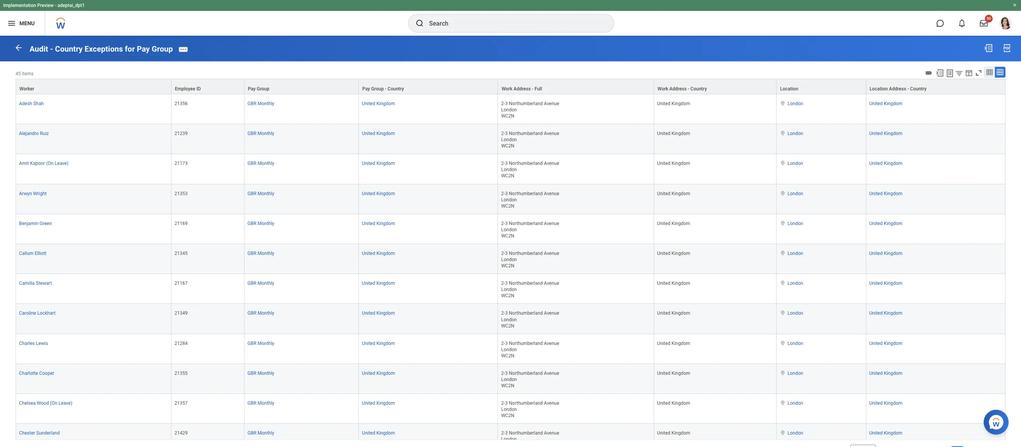 Task type: describe. For each thing, give the bounding box(es) containing it.
full
[[535, 86, 542, 92]]

row containing callum elliott
[[16, 245, 1006, 275]]

northumberland for 21167
[[509, 281, 543, 287]]

amit kapoor (on leave) link
[[19, 160, 68, 167]]

london link for 21345
[[788, 250, 804, 257]]

london link for 21173
[[788, 160, 804, 167]]

gbr monthly for 21429
[[248, 431, 274, 437]]

charlotte cooper
[[19, 371, 54, 377]]

click to view/edit grid preferences image
[[965, 69, 974, 77]]

wc2n for 21345
[[501, 264, 515, 269]]

charles
[[19, 341, 35, 347]]

items
[[22, 71, 34, 77]]

gbr for 21429
[[248, 431, 257, 437]]

charlotte
[[19, 371, 38, 377]]

camilla stewart
[[19, 281, 52, 287]]

alejandro ruiz
[[19, 131, 49, 137]]

northumberland for 21353
[[509, 191, 543, 197]]

stewart
[[36, 281, 52, 287]]

avenue for 21355
[[544, 371, 560, 377]]

gbr for 21349
[[248, 311, 257, 317]]

adesh shah
[[19, 101, 44, 106]]

45 items
[[16, 71, 34, 77]]

gbr monthly for 21169
[[248, 221, 274, 227]]

2- inside 2-3 northumberland avenue london
[[501, 431, 505, 437]]

30
[[987, 16, 992, 21]]

gbr for 21239
[[248, 131, 257, 137]]

21239
[[175, 131, 188, 137]]

21429
[[175, 431, 188, 437]]

camilla
[[19, 281, 35, 287]]

employee id
[[175, 86, 201, 92]]

benjamin
[[19, 221, 38, 227]]

implementation
[[3, 3, 36, 8]]

2- for 21167
[[501, 281, 505, 287]]

worker button
[[16, 79, 171, 94]]

(on for kapoor
[[46, 161, 54, 167]]

gbr for 21356
[[248, 101, 257, 106]]

adeptai_dpt1
[[58, 3, 85, 8]]

gbr monthly link for 21355
[[248, 370, 274, 377]]

21167
[[175, 281, 188, 287]]

employee id button
[[172, 79, 244, 94]]

gbr for 21173
[[248, 161, 257, 167]]

camilla stewart link
[[19, 280, 52, 287]]

gbr for 21357
[[248, 401, 257, 407]]

northumberland for 21356
[[509, 101, 543, 106]]

2- for 21356
[[501, 101, 505, 106]]

gbr monthly for 21284
[[248, 341, 274, 347]]

london link for 21284
[[788, 340, 804, 347]]

adesh shah link
[[19, 99, 44, 106]]

monthly for 21284
[[258, 341, 274, 347]]

- for work address - country
[[688, 86, 690, 92]]

leave) for amit kapoor (on leave)
[[55, 161, 68, 167]]

amit kapoor (on leave)
[[19, 161, 68, 167]]

green
[[40, 221, 52, 227]]

3 for 21167
[[505, 281, 508, 287]]

21169
[[175, 221, 188, 227]]

pay group
[[248, 86, 270, 92]]

monthly for 21345
[[258, 251, 274, 257]]

2-3 northumberland avenue london wc2n for 21349
[[501, 311, 560, 329]]

2- for 21239
[[501, 131, 505, 137]]

3 for 21353
[[505, 191, 508, 197]]

0 horizontal spatial group
[[152, 44, 173, 54]]

avenue for 21169
[[544, 221, 560, 227]]

kapoor
[[30, 161, 45, 167]]

table image
[[986, 68, 994, 76]]

wc2n for 21357
[[501, 414, 515, 419]]

northumberland for 21345
[[509, 251, 543, 257]]

view printable version (pdf) image
[[1003, 44, 1012, 53]]

northumberland for 21355
[[509, 371, 543, 377]]

location image for 21239
[[780, 131, 786, 136]]

elliott
[[35, 251, 46, 257]]

location image for 21356
[[780, 101, 786, 106]]

gbr for 21345
[[248, 251, 257, 257]]

21355
[[175, 371, 188, 377]]

row containing caroline lockhart
[[16, 305, 1006, 335]]

gbr for 21284
[[248, 341, 257, 347]]

location address - country button
[[867, 79, 1006, 94]]

chelsea
[[19, 401, 36, 407]]

alejandro ruiz link
[[19, 130, 49, 137]]

sunderland
[[36, 431, 60, 437]]

avenue for 21173
[[544, 161, 560, 167]]

audit - country exceptions for pay group link
[[30, 44, 173, 54]]

chelsea wood (on leave) link
[[19, 400, 72, 407]]

pay for pay group - country
[[362, 86, 370, 92]]

monthly for 21349
[[258, 311, 274, 317]]

profile logan mcneil image
[[1000, 17, 1012, 31]]

monthly for 21167
[[258, 281, 274, 287]]

30 button
[[976, 15, 993, 32]]

gbr monthly for 21356
[[248, 101, 274, 106]]

2-3 northumberland avenue london wc2n for 21169
[[501, 221, 560, 239]]

2- for 21353
[[501, 191, 505, 197]]

london link for 21349
[[788, 310, 804, 317]]

benjamin green link
[[19, 220, 52, 227]]

row containing alejandro ruiz
[[16, 124, 1006, 154]]

work for work address - full
[[502, 86, 513, 92]]

country for pay group - country
[[388, 86, 404, 92]]

preview
[[37, 3, 54, 8]]

callum
[[19, 251, 34, 257]]

2-3 northumberland avenue london wc2n for 21355
[[501, 371, 560, 389]]

london link for 21169
[[788, 220, 804, 227]]

country for location address - country
[[911, 86, 927, 92]]

3 for 21356
[[505, 101, 508, 106]]

lockhart
[[37, 311, 56, 317]]

2-3 northumberland avenue london wc2n for 21167
[[501, 281, 560, 299]]

charles lewis link
[[19, 340, 48, 347]]

work address - full
[[502, 86, 542, 92]]

- for pay group - country
[[385, 86, 387, 92]]

audit - country exceptions for pay group
[[30, 44, 173, 54]]

3 for 21345
[[505, 251, 508, 257]]

2-3 northumberland avenue london wc2n for 21173
[[501, 161, 560, 179]]

chester
[[19, 431, 35, 437]]

gbr monthly for 21353
[[248, 191, 274, 197]]

menu banner
[[0, 0, 1022, 36]]

pay group button
[[245, 79, 359, 94]]

worker
[[19, 86, 34, 92]]

menu
[[19, 20, 35, 26]]

avenue for 21356
[[544, 101, 560, 106]]

location address - country
[[870, 86, 927, 92]]

cooper
[[39, 371, 54, 377]]

expand table image
[[997, 68, 1004, 76]]

3 for 21173
[[505, 161, 508, 167]]

inbox large image
[[980, 19, 988, 27]]

21356
[[175, 101, 188, 106]]

3 for 21239
[[505, 131, 508, 137]]

notifications large image
[[959, 19, 966, 27]]

row containing chester sunderland
[[16, 425, 1006, 448]]

monthly for 21239
[[258, 131, 274, 137]]

country for work address - country
[[691, 86, 707, 92]]

2-3 northumberland avenue london
[[501, 431, 560, 443]]

row containing adesh shah
[[16, 94, 1006, 124]]

row containing charlotte cooper
[[16, 365, 1006, 395]]

monthly for 21173
[[258, 161, 274, 167]]

45
[[16, 71, 21, 77]]

london link for 21429
[[788, 430, 804, 437]]

avenue for 21357
[[544, 401, 560, 407]]

wc2n for 21239
[[501, 144, 515, 149]]

london inside 2-3 northumberland avenue london
[[501, 438, 517, 443]]

row containing worker
[[16, 79, 1006, 94]]

location image for 21357
[[780, 401, 786, 406]]

21349
[[175, 311, 188, 317]]



Task type: locate. For each thing, give the bounding box(es) containing it.
location
[[781, 86, 799, 92], [870, 86, 888, 92]]

location image for 21429
[[780, 431, 786, 436]]

leave) right 'kapoor'
[[55, 161, 68, 167]]

11 wc2n from the top
[[501, 414, 515, 419]]

location button
[[777, 79, 866, 94]]

caroline lockhart
[[19, 311, 56, 317]]

1 horizontal spatial location
[[870, 86, 888, 92]]

1 2- from the top
[[501, 101, 505, 106]]

10 row from the top
[[16, 335, 1006, 365]]

2 3 from the top
[[505, 131, 508, 137]]

avenue for 21167
[[544, 281, 560, 287]]

export to worksheets image
[[946, 69, 955, 78]]

northumberland for 21357
[[509, 401, 543, 407]]

8 wc2n from the top
[[501, 324, 515, 329]]

chester sunderland link
[[19, 430, 60, 437]]

2-3 northumberland avenue london wc2n for 21284
[[501, 341, 560, 359]]

menu button
[[0, 11, 45, 36]]

3 2- from the top
[[501, 161, 505, 167]]

0 horizontal spatial address
[[514, 86, 531, 92]]

6 monthly from the top
[[258, 251, 274, 257]]

2 location from the left
[[870, 86, 888, 92]]

gbr monthly link for 21429
[[248, 430, 274, 437]]

avenue for 21284
[[544, 341, 560, 347]]

5 location image from the top
[[780, 311, 786, 316]]

1 northumberland from the top
[[509, 101, 543, 106]]

gbr monthly link for 21169
[[248, 220, 274, 227]]

2-3 northumberland avenue london wc2n for 21357
[[501, 401, 560, 419]]

audit
[[30, 44, 48, 54]]

group for pay group
[[257, 86, 270, 92]]

5 monthly from the top
[[258, 221, 274, 227]]

8 3 from the top
[[505, 311, 508, 317]]

2 avenue from the top
[[544, 131, 560, 137]]

10 london link from the top
[[788, 370, 804, 377]]

gbr monthly link for 21167
[[248, 280, 274, 287]]

2- for 21349
[[501, 311, 505, 317]]

(on right 'kapoor'
[[46, 161, 54, 167]]

7 northumberland from the top
[[509, 281, 543, 287]]

21345
[[175, 251, 188, 257]]

4 row from the top
[[16, 154, 1006, 185]]

11 gbr from the top
[[248, 401, 257, 407]]

9 gbr monthly link from the top
[[248, 340, 274, 347]]

0 horizontal spatial pay
[[137, 44, 150, 54]]

audit - country exceptions for pay group main content
[[0, 36, 1022, 448]]

2-3 northumberland avenue london wc2n for 21353
[[501, 191, 560, 209]]

row containing arwyn wright
[[16, 185, 1006, 215]]

8 monthly from the top
[[258, 311, 274, 317]]

row
[[16, 79, 1006, 94], [16, 94, 1006, 124], [16, 124, 1006, 154], [16, 154, 1006, 185], [16, 185, 1006, 215], [16, 215, 1006, 245], [16, 245, 1006, 275], [16, 275, 1006, 305], [16, 305, 1006, 335], [16, 335, 1006, 365], [16, 365, 1006, 395], [16, 395, 1006, 425], [16, 425, 1006, 448]]

gbr monthly for 21357
[[248, 401, 274, 407]]

4 monthly from the top
[[258, 191, 274, 197]]

3 for 21355
[[505, 371, 508, 377]]

group for pay group - country
[[371, 86, 384, 92]]

7 2- from the top
[[501, 281, 505, 287]]

6 northumberland from the top
[[509, 251, 543, 257]]

(on inside 'link'
[[46, 161, 54, 167]]

wc2n for 21349
[[501, 324, 515, 329]]

3 address from the left
[[889, 86, 907, 92]]

11 gbr monthly from the top
[[248, 401, 274, 407]]

2- for 21345
[[501, 251, 505, 257]]

alejandro
[[19, 131, 39, 137]]

2 northumberland from the top
[[509, 131, 543, 137]]

avenue for 21239
[[544, 131, 560, 137]]

(on for wood
[[50, 401, 57, 407]]

northumberland for 21173
[[509, 161, 543, 167]]

- for work address - full
[[532, 86, 534, 92]]

1 wc2n from the top
[[501, 114, 515, 119]]

location image for 21284
[[780, 341, 786, 346]]

10 avenue from the top
[[544, 371, 560, 377]]

gbr monthly link for 21357
[[248, 400, 274, 407]]

9 2-3 northumberland avenue london wc2n from the top
[[501, 341, 560, 359]]

2 horizontal spatial address
[[889, 86, 907, 92]]

fullscreen image
[[975, 69, 983, 77]]

2 2- from the top
[[501, 131, 505, 137]]

6 2-3 northumberland avenue london wc2n from the top
[[501, 251, 560, 269]]

6 3 from the top
[[505, 251, 508, 257]]

address for work address - full
[[514, 86, 531, 92]]

country
[[55, 44, 83, 54], [388, 86, 404, 92], [691, 86, 707, 92], [911, 86, 927, 92]]

- inside menu banner
[[55, 3, 56, 8]]

10 2- from the top
[[501, 371, 505, 377]]

13 row from the top
[[16, 425, 1006, 448]]

3 for 21169
[[505, 221, 508, 227]]

amit
[[19, 161, 29, 167]]

gbr monthly
[[248, 101, 274, 106], [248, 131, 274, 137], [248, 161, 274, 167], [248, 191, 274, 197], [248, 221, 274, 227], [248, 251, 274, 257], [248, 281, 274, 287], [248, 311, 274, 317], [248, 341, 274, 347], [248, 371, 274, 377], [248, 401, 274, 407], [248, 431, 274, 437]]

exceptions
[[85, 44, 123, 54]]

1 row from the top
[[16, 79, 1006, 94]]

3 inside 2-3 northumberland avenue london
[[505, 431, 508, 437]]

Search Workday  search field
[[429, 15, 598, 32]]

tag image
[[925, 69, 934, 77]]

northumberland for 21349
[[509, 311, 543, 317]]

3 avenue from the top
[[544, 161, 560, 167]]

monthly for 21169
[[258, 221, 274, 227]]

8 northumberland from the top
[[509, 311, 543, 317]]

(on right wood
[[50, 401, 57, 407]]

avenue
[[544, 101, 560, 106], [544, 131, 560, 137], [544, 161, 560, 167], [544, 191, 560, 197], [544, 221, 560, 227], [544, 251, 560, 257], [544, 281, 560, 287], [544, 311, 560, 317], [544, 341, 560, 347], [544, 371, 560, 377], [544, 401, 560, 407], [544, 431, 560, 437]]

2 2-3 northumberland avenue london wc2n from the top
[[501, 131, 560, 149]]

wc2n for 21173
[[501, 174, 515, 179]]

gbr for 21169
[[248, 221, 257, 227]]

avenue for 21345
[[544, 251, 560, 257]]

gbr
[[248, 101, 257, 106], [248, 131, 257, 137], [248, 161, 257, 167], [248, 191, 257, 197], [248, 221, 257, 227], [248, 251, 257, 257], [248, 281, 257, 287], [248, 311, 257, 317], [248, 341, 257, 347], [248, 371, 257, 377], [248, 401, 257, 407], [248, 431, 257, 437]]

1 avenue from the top
[[544, 101, 560, 106]]

benjamin green
[[19, 221, 52, 227]]

work address - country
[[658, 86, 707, 92]]

2- for 21169
[[501, 221, 505, 227]]

northumberland for 21284
[[509, 341, 543, 347]]

gbr monthly link for 21349
[[248, 310, 274, 317]]

implementation preview -   adeptai_dpt1
[[3, 3, 85, 8]]

row containing chelsea wood (on leave)
[[16, 395, 1006, 425]]

list
[[952, 447, 978, 448]]

11 gbr monthly link from the top
[[248, 400, 274, 407]]

0 vertical spatial (on
[[46, 161, 54, 167]]

charlotte cooper link
[[19, 370, 54, 377]]

7 row from the top
[[16, 245, 1006, 275]]

group
[[152, 44, 173, 54], [257, 86, 270, 92], [371, 86, 384, 92]]

row containing amit kapoor (on leave)
[[16, 154, 1006, 185]]

1 gbr monthly from the top
[[248, 101, 274, 106]]

0 vertical spatial leave)
[[55, 161, 68, 167]]

row containing charles lewis
[[16, 335, 1006, 365]]

1 horizontal spatial group
[[257, 86, 270, 92]]

leave)
[[55, 161, 68, 167], [59, 401, 72, 407]]

2 horizontal spatial pay
[[362, 86, 370, 92]]

5 london link from the top
[[788, 220, 804, 227]]

close environment banner image
[[1013, 3, 1018, 7]]

4 london link from the top
[[788, 190, 804, 197]]

10 monthly from the top
[[258, 371, 274, 377]]

3 for 21357
[[505, 401, 508, 407]]

wright
[[33, 191, 47, 197]]

- for implementation preview -   adeptai_dpt1
[[55, 3, 56, 8]]

london link for 21239
[[788, 130, 804, 137]]

2 gbr from the top
[[248, 131, 257, 137]]

12 avenue from the top
[[544, 431, 560, 437]]

london
[[788, 101, 804, 106], [501, 107, 517, 113], [788, 131, 804, 137], [501, 137, 517, 143], [788, 161, 804, 167], [501, 167, 517, 173], [788, 191, 804, 197], [501, 197, 517, 203], [788, 221, 804, 227], [501, 227, 517, 233], [788, 251, 804, 257], [501, 257, 517, 263], [788, 281, 804, 287], [501, 287, 517, 293], [788, 311, 804, 317], [501, 318, 517, 323], [788, 341, 804, 347], [501, 348, 517, 353], [788, 371, 804, 377], [501, 378, 517, 383], [788, 401, 804, 407], [501, 408, 517, 413], [788, 431, 804, 437], [501, 438, 517, 443]]

5 northumberland from the top
[[509, 221, 543, 227]]

10 gbr monthly link from the top
[[248, 370, 274, 377]]

11 2- from the top
[[501, 401, 505, 407]]

7 gbr from the top
[[248, 281, 257, 287]]

5 avenue from the top
[[544, 221, 560, 227]]

10 3 from the top
[[505, 371, 508, 377]]

1 2-3 northumberland avenue london wc2n from the top
[[501, 101, 560, 119]]

chelsea wood (on leave)
[[19, 401, 72, 407]]

wc2n for 21284
[[501, 354, 515, 359]]

pay group - country button
[[359, 79, 498, 94]]

3 for 21284
[[505, 341, 508, 347]]

wood
[[37, 401, 49, 407]]

wc2n for 21355
[[501, 384, 515, 389]]

12 northumberland from the top
[[509, 431, 543, 437]]

arwyn wright link
[[19, 190, 47, 197]]

1 london link from the top
[[788, 99, 804, 106]]

gbr for 21167
[[248, 281, 257, 287]]

- for location address - country
[[908, 86, 909, 92]]

location image for 21355
[[780, 371, 786, 376]]

shah
[[33, 101, 44, 106]]

3 location image from the top
[[780, 281, 786, 286]]

8 gbr monthly from the top
[[248, 311, 274, 317]]

3 row from the top
[[16, 124, 1006, 154]]

5 3 from the top
[[505, 221, 508, 227]]

10 wc2n from the top
[[501, 384, 515, 389]]

6 gbr monthly from the top
[[248, 251, 274, 257]]

previous page image
[[14, 43, 23, 52]]

5 2-3 northumberland avenue london wc2n from the top
[[501, 221, 560, 239]]

4 wc2n from the top
[[501, 204, 515, 209]]

ruiz
[[40, 131, 49, 137]]

6 row from the top
[[16, 215, 1006, 245]]

location image for 21169
[[780, 221, 786, 226]]

toolbar
[[924, 67, 1006, 79]]

employee
[[175, 86, 195, 92]]

avenue inside 2-3 northumberland avenue london
[[544, 431, 560, 437]]

id
[[197, 86, 201, 92]]

callum elliott link
[[19, 250, 46, 257]]

caroline
[[19, 311, 36, 317]]

address
[[514, 86, 531, 92], [670, 86, 687, 92], [889, 86, 907, 92]]

list inside audit - country exceptions for pay group main content
[[952, 447, 978, 448]]

arwyn wright
[[19, 191, 47, 197]]

monthly for 21356
[[258, 101, 274, 106]]

1 address from the left
[[514, 86, 531, 92]]

2-3 northumberland avenue london wc2n for 21356
[[501, 101, 560, 119]]

gbr for 21353
[[248, 191, 257, 197]]

gbr monthly for 21355
[[248, 371, 274, 377]]

northumberland inside 2-3 northumberland avenue london
[[509, 431, 543, 437]]

arwyn
[[19, 191, 32, 197]]

monthly for 21353
[[258, 191, 274, 197]]

wc2n for 21353
[[501, 204, 515, 209]]

6 london link from the top
[[788, 250, 804, 257]]

3 for 21349
[[505, 311, 508, 317]]

wc2n for 21356
[[501, 114, 515, 119]]

chester sunderland
[[19, 431, 60, 437]]

justify image
[[7, 19, 16, 28]]

pay for pay group
[[248, 86, 256, 92]]

10 2-3 northumberland avenue london wc2n from the top
[[501, 371, 560, 389]]

callum elliott
[[19, 251, 46, 257]]

work for work address - country
[[658, 86, 669, 92]]

charles lewis
[[19, 341, 48, 347]]

2-3 northumberland avenue london wc2n for 21239
[[501, 131, 560, 149]]

12 gbr monthly from the top
[[248, 431, 274, 437]]

leave) right wood
[[59, 401, 72, 407]]

(on
[[46, 161, 54, 167], [50, 401, 57, 407]]

united kingdom
[[362, 101, 395, 106], [657, 101, 691, 106], [870, 101, 903, 106], [362, 131, 395, 137], [657, 131, 691, 137], [870, 131, 903, 137], [362, 161, 395, 167], [657, 161, 691, 167], [870, 161, 903, 167], [362, 191, 395, 197], [657, 191, 691, 197], [870, 191, 903, 197], [362, 221, 395, 227], [657, 221, 691, 227], [870, 221, 903, 227], [362, 251, 395, 257], [657, 251, 691, 257], [870, 251, 903, 257], [362, 281, 395, 287], [657, 281, 691, 287], [870, 281, 903, 287], [362, 311, 395, 317], [657, 311, 691, 317], [870, 311, 903, 317], [362, 341, 395, 347], [657, 341, 691, 347], [870, 341, 903, 347], [362, 371, 395, 377], [657, 371, 691, 377], [870, 371, 903, 377], [362, 401, 395, 407], [657, 401, 691, 407], [870, 401, 903, 407], [362, 431, 395, 437], [657, 431, 691, 437], [870, 431, 903, 437]]

address for work address - country
[[670, 86, 687, 92]]

leave) inside the amit kapoor (on leave) 'link'
[[55, 161, 68, 167]]

7 3 from the top
[[505, 281, 508, 287]]

adesh
[[19, 101, 32, 106]]

1 location from the left
[[781, 86, 799, 92]]

6 location image from the top
[[780, 431, 786, 436]]

3 2-3 northumberland avenue london wc2n from the top
[[501, 161, 560, 179]]

-
[[55, 3, 56, 8], [50, 44, 53, 54], [385, 86, 387, 92], [532, 86, 534, 92], [688, 86, 690, 92], [908, 86, 909, 92]]

2-
[[501, 101, 505, 106], [501, 131, 505, 137], [501, 161, 505, 167], [501, 191, 505, 197], [501, 221, 505, 227], [501, 251, 505, 257], [501, 281, 505, 287], [501, 311, 505, 317], [501, 341, 505, 347], [501, 371, 505, 377], [501, 401, 505, 407], [501, 431, 505, 437]]

location for location
[[781, 86, 799, 92]]

1 vertical spatial (on
[[50, 401, 57, 407]]

4 2-3 northumberland avenue london wc2n from the top
[[501, 191, 560, 209]]

wc2n
[[501, 114, 515, 119], [501, 144, 515, 149], [501, 174, 515, 179], [501, 204, 515, 209], [501, 234, 515, 239], [501, 264, 515, 269], [501, 294, 515, 299], [501, 324, 515, 329], [501, 354, 515, 359], [501, 384, 515, 389], [501, 414, 515, 419]]

0 horizontal spatial work
[[502, 86, 513, 92]]

21357
[[175, 401, 188, 407]]

gbr monthly link
[[248, 99, 274, 106], [248, 130, 274, 137], [248, 160, 274, 167], [248, 190, 274, 197], [248, 220, 274, 227], [248, 250, 274, 257], [248, 280, 274, 287], [248, 310, 274, 317], [248, 340, 274, 347], [248, 370, 274, 377], [248, 400, 274, 407], [248, 430, 274, 437]]

gbr monthly link for 21173
[[248, 160, 274, 167]]

11 row from the top
[[16, 365, 1006, 395]]

select to filter grid data image
[[955, 69, 964, 77]]

6 gbr from the top
[[248, 251, 257, 257]]

row containing benjamin green
[[16, 215, 1006, 245]]

1 monthly from the top
[[258, 101, 274, 106]]

location for location address - country
[[870, 86, 888, 92]]

for
[[125, 44, 135, 54]]

northumberland for 21239
[[509, 131, 543, 137]]

leave) inside the chelsea wood (on leave) link
[[59, 401, 72, 407]]

work address - country button
[[654, 79, 777, 94]]

pay group - country
[[362, 86, 404, 92]]

location image for 21349
[[780, 311, 786, 316]]

export to excel image
[[984, 44, 994, 53]]

9 3 from the top
[[505, 341, 508, 347]]

gbr monthly link for 21284
[[248, 340, 274, 347]]

1 gbr monthly link from the top
[[248, 99, 274, 106]]

2-3 northumberland avenue london wc2n for 21345
[[501, 251, 560, 269]]

2 horizontal spatial group
[[371, 86, 384, 92]]

london link for 21357
[[788, 400, 804, 407]]

2- for 21355
[[501, 371, 505, 377]]

3
[[505, 101, 508, 106], [505, 131, 508, 137], [505, 161, 508, 167], [505, 191, 508, 197], [505, 221, 508, 227], [505, 251, 508, 257], [505, 281, 508, 287], [505, 311, 508, 317], [505, 341, 508, 347], [505, 371, 508, 377], [505, 401, 508, 407], [505, 431, 508, 437]]

location image for 21353
[[780, 191, 786, 196]]

export to excel image
[[936, 69, 945, 77]]

lewis
[[36, 341, 48, 347]]

4 northumberland from the top
[[509, 191, 543, 197]]

kingdom
[[377, 101, 395, 106], [672, 101, 691, 106], [884, 101, 903, 106], [377, 131, 395, 137], [672, 131, 691, 137], [884, 131, 903, 137], [377, 161, 395, 167], [672, 161, 691, 167], [884, 161, 903, 167], [377, 191, 395, 197], [672, 191, 691, 197], [884, 191, 903, 197], [377, 221, 395, 227], [672, 221, 691, 227], [884, 221, 903, 227], [377, 251, 395, 257], [672, 251, 691, 257], [884, 251, 903, 257], [377, 281, 395, 287], [672, 281, 691, 287], [884, 281, 903, 287], [377, 311, 395, 317], [672, 311, 691, 317], [884, 311, 903, 317], [377, 341, 395, 347], [672, 341, 691, 347], [884, 341, 903, 347], [377, 371, 395, 377], [672, 371, 691, 377], [884, 371, 903, 377], [377, 401, 395, 407], [672, 401, 691, 407], [884, 401, 903, 407], [377, 431, 395, 437], [672, 431, 691, 437], [884, 431, 903, 437]]

9 gbr monthly from the top
[[248, 341, 274, 347]]

search image
[[415, 19, 425, 28]]

2 row from the top
[[16, 94, 1006, 124]]

4 gbr monthly from the top
[[248, 191, 274, 197]]

4 gbr from the top
[[248, 191, 257, 197]]

toolbar inside audit - country exceptions for pay group main content
[[924, 67, 1006, 79]]

1 horizontal spatial pay
[[248, 86, 256, 92]]

1 horizontal spatial work
[[658, 86, 669, 92]]

3 london link from the top
[[788, 160, 804, 167]]

london link
[[788, 99, 804, 106], [788, 130, 804, 137], [788, 160, 804, 167], [788, 190, 804, 197], [788, 220, 804, 227], [788, 250, 804, 257], [788, 280, 804, 287], [788, 310, 804, 317], [788, 340, 804, 347], [788, 370, 804, 377], [788, 400, 804, 407], [788, 430, 804, 437]]

21284
[[175, 341, 188, 347]]

5 row from the top
[[16, 185, 1006, 215]]

location image
[[780, 161, 786, 166], [780, 191, 786, 196], [780, 221, 786, 226], [780, 251, 786, 256], [780, 311, 786, 316], [780, 401, 786, 406]]

gbr for 21355
[[248, 371, 257, 377]]

7 monthly from the top
[[258, 281, 274, 287]]

8 london link from the top
[[788, 310, 804, 317]]

9 row from the top
[[16, 305, 1006, 335]]

6 avenue from the top
[[544, 251, 560, 257]]

monthly for 21355
[[258, 371, 274, 377]]

work
[[502, 86, 513, 92], [658, 86, 669, 92]]

2 gbr monthly link from the top
[[248, 130, 274, 137]]

row containing camilla stewart
[[16, 275, 1006, 305]]

0 horizontal spatial location
[[781, 86, 799, 92]]

21173
[[175, 161, 188, 167]]

2-3 northumberland avenue london wc2n
[[501, 101, 560, 119], [501, 131, 560, 149], [501, 161, 560, 179], [501, 191, 560, 209], [501, 221, 560, 239], [501, 251, 560, 269], [501, 281, 560, 299], [501, 311, 560, 329], [501, 341, 560, 359], [501, 371, 560, 389], [501, 401, 560, 419]]

gbr monthly link for 21345
[[248, 250, 274, 257]]

9 monthly from the top
[[258, 341, 274, 347]]

pay
[[137, 44, 150, 54], [248, 86, 256, 92], [362, 86, 370, 92]]

1 location image from the top
[[780, 101, 786, 106]]

location image
[[780, 101, 786, 106], [780, 131, 786, 136], [780, 281, 786, 286], [780, 341, 786, 346], [780, 371, 786, 376], [780, 431, 786, 436]]

12 2- from the top
[[501, 431, 505, 437]]

21353
[[175, 191, 188, 197]]

avenue for 21353
[[544, 191, 560, 197]]

avenue for 21349
[[544, 311, 560, 317]]

london link for 21355
[[788, 370, 804, 377]]

1 horizontal spatial address
[[670, 86, 687, 92]]

3 location image from the top
[[780, 221, 786, 226]]

6 location image from the top
[[780, 401, 786, 406]]

1 location image from the top
[[780, 161, 786, 166]]

gbr monthly for 21167
[[248, 281, 274, 287]]

work address - full button
[[498, 79, 654, 94]]

3 northumberland from the top
[[509, 161, 543, 167]]

11 northumberland from the top
[[509, 401, 543, 407]]

5 2- from the top
[[501, 221, 505, 227]]

2 london link from the top
[[788, 130, 804, 137]]

1 vertical spatial leave)
[[59, 401, 72, 407]]

caroline lockhart link
[[19, 310, 56, 317]]



Task type: vqa. For each thing, say whether or not it's contained in the screenshot.
ITEM LIST element
no



